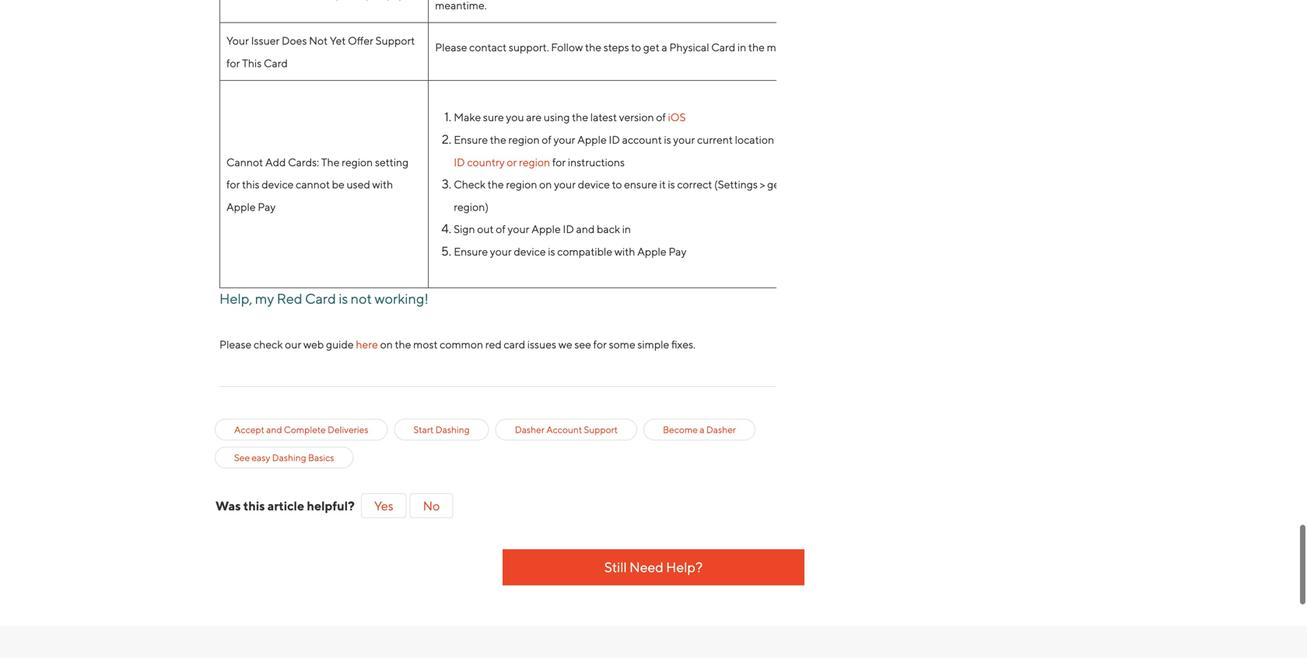 Task type: locate. For each thing, give the bounding box(es) containing it.
0 vertical spatial pay
[[258, 201, 276, 213]]

id up ensure your device is compatible with apple pay
[[563, 223, 574, 236]]

your right change
[[917, 133, 939, 146]]

of down using
[[542, 133, 551, 146]]

0 vertical spatial please
[[435, 41, 467, 54]]

dasher left account
[[515, 425, 545, 436]]

your right set
[[939, 178, 960, 191]]

0 horizontal spatial pay
[[258, 201, 276, 213]]

device down sign out of your apple id and back in
[[514, 245, 546, 258]]

our
[[285, 338, 301, 351]]

of right out
[[496, 223, 506, 236]]

1 vertical spatial and
[[266, 425, 282, 436]]

was
[[216, 499, 241, 514]]

see
[[783, 133, 801, 146], [234, 453, 250, 464]]

on
[[539, 178, 552, 191], [380, 338, 393, 351]]

1 vertical spatial ensure
[[454, 245, 488, 258]]

a
[[662, 41, 667, 54], [700, 425, 704, 436]]

pay
[[258, 201, 276, 213], [669, 245, 686, 258]]

- left set
[[903, 178, 908, 191]]

in right the back
[[622, 223, 631, 236]]

to left get
[[631, 41, 641, 54]]

see left easy
[[234, 453, 250, 464]]

2 horizontal spatial support
[[835, 133, 874, 146]]

account
[[546, 425, 582, 436]]

device inside check the region on your device to ensure it is correct (settings > general > language & region - set to your region)
[[578, 178, 610, 191]]

0 horizontal spatial on
[[380, 338, 393, 351]]

helpful?
[[307, 499, 355, 514]]

setting
[[375, 156, 409, 169]]

ensure for ensure the region of your apple id account is your current location - see apple support
[[454, 133, 488, 146]]

support right offer
[[375, 34, 415, 47]]

contact
[[469, 41, 507, 54]]

card right 'this'
[[264, 57, 288, 70]]

pay down check the region on your device to ensure it is correct (settings > general > language & region - set to your region) at the top
[[669, 245, 686, 258]]

to right set
[[927, 178, 937, 191]]

region right the or
[[519, 156, 550, 169]]

the left most at the bottom
[[395, 338, 411, 351]]

need
[[629, 560, 664, 576]]

for left 'this'
[[226, 57, 240, 70]]

dashing inside start dashing link
[[435, 425, 470, 436]]

apple up the 'language'
[[803, 133, 832, 146]]

0 horizontal spatial please
[[219, 338, 252, 351]]

on up sign out of your apple id and back in
[[539, 178, 552, 191]]

1 vertical spatial -
[[903, 178, 908, 191]]

0 vertical spatial support
[[375, 34, 415, 47]]

dasher
[[515, 425, 545, 436], [706, 425, 736, 436]]

most
[[413, 338, 438, 351]]

issues
[[527, 338, 556, 351]]

start dashing link
[[414, 423, 470, 437]]

to for device
[[612, 178, 622, 191]]

1 vertical spatial support
[[835, 133, 874, 146]]

1 horizontal spatial to
[[631, 41, 641, 54]]

version
[[619, 111, 654, 124]]

id up check
[[454, 156, 465, 169]]

1 vertical spatial card
[[264, 57, 288, 70]]

2 horizontal spatial device
[[578, 178, 610, 191]]

for right the see
[[593, 338, 607, 351]]

0 horizontal spatial >
[[760, 178, 765, 191]]

apple down cannot
[[226, 201, 256, 213]]

ensure
[[454, 133, 488, 146], [454, 245, 488, 258]]

region inside cannot add cards: the region setting for this device cannot be used with apple pay
[[342, 156, 373, 169]]

the
[[585, 41, 601, 54], [748, 41, 765, 54], [572, 111, 588, 124], [490, 133, 506, 146], [488, 178, 504, 191], [395, 338, 411, 351]]

please left contact
[[435, 41, 467, 54]]

0 horizontal spatial dasher
[[515, 425, 545, 436]]

- inside check the region on your device to ensure it is correct (settings > general > language & region - set to your region)
[[903, 178, 908, 191]]

0 horizontal spatial support
[[375, 34, 415, 47]]

0 vertical spatial with
[[372, 178, 393, 191]]

2 horizontal spatial id
[[609, 133, 620, 146]]

your down "make sure you are using the latest version of ios"
[[554, 133, 575, 146]]

id
[[609, 133, 620, 146], [454, 156, 465, 169], [563, 223, 574, 236]]

help?
[[666, 560, 703, 576]]

please contact support. follow the steps to get a physical card in the meantime.
[[435, 41, 821, 54]]

1 vertical spatial see
[[234, 453, 250, 464]]

0 horizontal spatial device
[[262, 178, 294, 191]]

device down instructions in the top of the page
[[578, 178, 610, 191]]

to left ensure
[[612, 178, 622, 191]]

0 horizontal spatial of
[[496, 223, 506, 236]]

steps
[[603, 41, 629, 54]]

a right become at the right bottom of page
[[700, 425, 704, 436]]

see right location
[[783, 133, 801, 146]]

dashing inside see easy dashing basics link
[[272, 453, 306, 464]]

on right here
[[380, 338, 393, 351]]

0 horizontal spatial see
[[234, 453, 250, 464]]

0 vertical spatial this
[[242, 178, 260, 191]]

support left change
[[835, 133, 874, 146]]

your down out
[[490, 245, 512, 258]]

the inside check the region on your device to ensure it is correct (settings > general > language & region - set to your region)
[[488, 178, 504, 191]]

card
[[711, 41, 735, 54], [264, 57, 288, 70], [305, 290, 336, 307]]

this down cannot
[[242, 178, 260, 191]]

2 horizontal spatial card
[[711, 41, 735, 54]]

to for steps
[[631, 41, 641, 54]]

0 vertical spatial card
[[711, 41, 735, 54]]

be
[[332, 178, 345, 191]]

of left ios link
[[656, 111, 666, 124]]

0 vertical spatial on
[[539, 178, 552, 191]]

account
[[622, 133, 662, 146]]

card right 'physical'
[[711, 41, 735, 54]]

are
[[526, 111, 542, 124]]

yet
[[330, 34, 346, 47]]

1 vertical spatial a
[[700, 425, 704, 436]]

ensure down sign
[[454, 245, 488, 258]]

is inside check the region on your device to ensure it is correct (settings > general > language & region - set to your region)
[[668, 178, 675, 191]]

is right it
[[668, 178, 675, 191]]

dashing right easy
[[272, 453, 306, 464]]

please left check
[[219, 338, 252, 351]]

0 vertical spatial a
[[662, 41, 667, 54]]

2 vertical spatial of
[[496, 223, 506, 236]]

id down latest on the left top
[[609, 133, 620, 146]]

start dashing
[[414, 425, 470, 436]]

check
[[254, 338, 283, 351]]

your inside 'change your apple id country or region'
[[917, 133, 939, 146]]

dashing right start
[[435, 425, 470, 436]]

device down add
[[262, 178, 294, 191]]

the down country
[[488, 178, 504, 191]]

with down setting
[[372, 178, 393, 191]]

please for please contact support. follow the steps to get a physical card in the meantime.
[[435, 41, 467, 54]]

1 horizontal spatial on
[[539, 178, 552, 191]]

1 ensure from the top
[[454, 133, 488, 146]]

the down 'sure'
[[490, 133, 506, 146]]

pay down add
[[258, 201, 276, 213]]

region down you
[[508, 133, 540, 146]]

location
[[735, 133, 774, 146]]

this
[[242, 57, 262, 70]]

2 vertical spatial id
[[563, 223, 574, 236]]

1 horizontal spatial support
[[584, 425, 618, 436]]

> right general
[[806, 178, 811, 191]]

1 horizontal spatial id
[[563, 223, 574, 236]]

support right account
[[584, 425, 618, 436]]

1 vertical spatial of
[[542, 133, 551, 146]]

help, my red card is not working!
[[219, 290, 429, 307]]

dasher account support link
[[515, 423, 618, 437]]

and right accept
[[266, 425, 282, 436]]

with down the back
[[614, 245, 635, 258]]

no
[[423, 499, 440, 514]]

accept and complete deliveries link
[[234, 423, 368, 437]]

region up used
[[342, 156, 373, 169]]

cannot add cards: the region setting for this device cannot be used with apple pay
[[226, 156, 409, 213]]

1 horizontal spatial dasher
[[706, 425, 736, 436]]

of
[[656, 111, 666, 124], [542, 133, 551, 146], [496, 223, 506, 236]]

cannot
[[296, 178, 330, 191]]

dasher account support
[[515, 425, 618, 436]]

1 horizontal spatial dashing
[[435, 425, 470, 436]]

help,
[[219, 290, 252, 307]]

the left meantime.
[[748, 41, 765, 54]]

> left general
[[760, 178, 765, 191]]

this right the was
[[243, 499, 265, 514]]

0 horizontal spatial in
[[622, 223, 631, 236]]

device
[[262, 178, 294, 191], [578, 178, 610, 191], [514, 245, 546, 258]]

for
[[226, 57, 240, 70], [552, 156, 566, 169], [226, 178, 240, 191], [593, 338, 607, 351]]

1 horizontal spatial card
[[305, 290, 336, 307]]

some
[[609, 338, 635, 351]]

a right get
[[662, 41, 667, 54]]

ensure down make
[[454, 133, 488, 146]]

device inside cannot add cards: the region setting for this device cannot be used with apple pay
[[262, 178, 294, 191]]

and up compatible
[[576, 223, 595, 236]]

apple right compatible
[[637, 245, 666, 258]]

1 horizontal spatial >
[[806, 178, 811, 191]]

1 vertical spatial please
[[219, 338, 252, 351]]

please
[[435, 41, 467, 54], [219, 338, 252, 351]]

apple up ensure your device is compatible with apple pay
[[531, 223, 561, 236]]

to
[[631, 41, 641, 54], [612, 178, 622, 191], [927, 178, 937, 191]]

1 vertical spatial in
[[622, 223, 631, 236]]

ios
[[668, 111, 686, 124]]

dashing
[[435, 425, 470, 436], [272, 453, 306, 464]]

region
[[508, 133, 540, 146], [342, 156, 373, 169], [519, 156, 550, 169], [506, 178, 537, 191], [870, 178, 901, 191]]

you
[[506, 111, 524, 124]]

0 vertical spatial dashing
[[435, 425, 470, 436]]

- right location
[[776, 133, 781, 146]]

1 vertical spatial id
[[454, 156, 465, 169]]

dasher right become at the right bottom of page
[[706, 425, 736, 436]]

your down ios
[[673, 133, 695, 146]]

0 horizontal spatial -
[[776, 133, 781, 146]]

0 horizontal spatial id
[[454, 156, 465, 169]]

change your apple id country or region
[[454, 133, 970, 169]]

2 ensure from the top
[[454, 245, 488, 258]]

&
[[861, 178, 868, 191]]

for left instructions in the top of the page
[[552, 156, 566, 169]]

this inside cannot add cards: the region setting for this device cannot be used with apple pay
[[242, 178, 260, 191]]

1 horizontal spatial a
[[700, 425, 704, 436]]

with inside cannot add cards: the region setting for this device cannot be used with apple pay
[[372, 178, 393, 191]]

1 vertical spatial this
[[243, 499, 265, 514]]

1 horizontal spatial -
[[903, 178, 908, 191]]

0 vertical spatial and
[[576, 223, 595, 236]]

0 horizontal spatial with
[[372, 178, 393, 191]]

out
[[477, 223, 494, 236]]

1 horizontal spatial see
[[783, 133, 801, 146]]

0 horizontal spatial and
[[266, 425, 282, 436]]

0 horizontal spatial card
[[264, 57, 288, 70]]

1 horizontal spatial and
[[576, 223, 595, 236]]

0 horizontal spatial a
[[662, 41, 667, 54]]

in left meantime.
[[737, 41, 746, 54]]

2 vertical spatial card
[[305, 290, 336, 307]]

apple up instructions in the top of the page
[[577, 133, 607, 146]]

was this article helpful?
[[216, 499, 355, 514]]

1 horizontal spatial with
[[614, 245, 635, 258]]

please for please check our web guide here on the most common red card issues we see for some simple fixes.
[[219, 338, 252, 351]]

1 horizontal spatial in
[[737, 41, 746, 54]]

for down cannot
[[226, 178, 240, 191]]

yes button
[[361, 494, 407, 519]]

apple right change
[[941, 133, 970, 146]]

current
[[697, 133, 733, 146]]

card right red
[[305, 290, 336, 307]]

0 vertical spatial ensure
[[454, 133, 488, 146]]

this
[[242, 178, 260, 191], [243, 499, 265, 514]]

sign out of your apple id and back in
[[454, 223, 631, 236]]

is down ios
[[664, 133, 671, 146]]

0 vertical spatial id
[[609, 133, 620, 146]]

1 horizontal spatial pay
[[669, 245, 686, 258]]

0 horizontal spatial to
[[612, 178, 622, 191]]

2 horizontal spatial of
[[656, 111, 666, 124]]

0 vertical spatial -
[[776, 133, 781, 146]]

see
[[574, 338, 591, 351]]

the left steps
[[585, 41, 601, 54]]

0 horizontal spatial dashing
[[272, 453, 306, 464]]

still need help? link
[[503, 550, 804, 586]]

correct
[[677, 178, 712, 191]]

1 horizontal spatial please
[[435, 41, 467, 54]]

not
[[309, 34, 328, 47]]

get
[[643, 41, 660, 54]]

offer
[[348, 34, 373, 47]]

your
[[554, 133, 575, 146], [673, 133, 695, 146], [917, 133, 939, 146], [554, 178, 576, 191], [939, 178, 960, 191], [508, 223, 529, 236], [490, 245, 512, 258]]

with
[[372, 178, 393, 191], [614, 245, 635, 258]]

1 vertical spatial dashing
[[272, 453, 306, 464]]

>
[[760, 178, 765, 191], [806, 178, 811, 191]]



Task type: vqa. For each thing, say whether or not it's contained in the screenshot.
article
yes



Task type: describe. For each thing, give the bounding box(es) containing it.
complete
[[284, 425, 326, 436]]

still need help?
[[604, 560, 703, 576]]

on inside check the region on your device to ensure it is correct (settings > general > language & region - set to your region)
[[539, 178, 552, 191]]

please check our web guide here on the most common red card issues we see for some simple fixes.
[[219, 338, 695, 351]]

my
[[255, 290, 274, 307]]

your right out
[[508, 223, 529, 236]]

apple inside 'change your apple id country or region'
[[941, 133, 970, 146]]

region inside 'change your apple id country or region'
[[519, 156, 550, 169]]

we
[[558, 338, 572, 351]]

red
[[277, 290, 302, 307]]

accept and complete deliveries
[[234, 425, 368, 436]]

region down the or
[[506, 178, 537, 191]]

2 > from the left
[[806, 178, 811, 191]]

start
[[414, 425, 434, 436]]

compatible
[[557, 245, 612, 258]]

become
[[663, 425, 698, 436]]

instructions
[[568, 156, 625, 169]]

ensure
[[624, 178, 657, 191]]

sign
[[454, 223, 475, 236]]

1 horizontal spatial device
[[514, 245, 546, 258]]

for inside cannot add cards: the region setting for this device cannot be used with apple pay
[[226, 178, 240, 191]]

make
[[454, 111, 481, 124]]

set
[[910, 178, 924, 191]]

is left not at the top of page
[[339, 290, 348, 307]]

2 horizontal spatial to
[[927, 178, 937, 191]]

back
[[597, 223, 620, 236]]

follow
[[551, 41, 583, 54]]

common
[[440, 338, 483, 351]]

guide
[[326, 338, 354, 351]]

easy
[[252, 453, 270, 464]]

apple inside cannot add cards: the region setting for this device cannot be used with apple pay
[[226, 201, 256, 213]]

1 dasher from the left
[[515, 425, 545, 436]]

working!
[[375, 290, 429, 307]]

cannot
[[226, 156, 263, 169]]

pay inside cannot add cards: the region setting for this device cannot be used with apple pay
[[258, 201, 276, 213]]

ios link
[[668, 111, 686, 124]]

or
[[507, 156, 517, 169]]

1 vertical spatial with
[[614, 245, 635, 258]]

card
[[504, 338, 525, 351]]

sure
[[483, 111, 504, 124]]

ensure for ensure your device is compatible with apple pay
[[454, 245, 488, 258]]

issuer
[[251, 34, 280, 47]]

is down sign out of your apple id and back in
[[548, 245, 555, 258]]

become a dasher
[[663, 425, 736, 436]]

physical
[[669, 41, 709, 54]]

card inside your issuer does not yet offer support for this card
[[264, 57, 288, 70]]

see easy dashing basics link
[[234, 451, 334, 465]]

0 vertical spatial of
[[656, 111, 666, 124]]

your down for instructions
[[554, 178, 576, 191]]

become a dasher link
[[663, 423, 736, 437]]

used
[[347, 178, 370, 191]]

does
[[282, 34, 307, 47]]

still
[[604, 560, 627, 576]]

no button
[[410, 494, 453, 519]]

the
[[321, 156, 340, 169]]

the right using
[[572, 111, 588, 124]]

for inside your issuer does not yet offer support for this card
[[226, 57, 240, 70]]

1 vertical spatial on
[[380, 338, 393, 351]]

latest
[[590, 111, 617, 124]]

your
[[226, 34, 249, 47]]

your issuer does not yet offer support for this card
[[226, 34, 415, 70]]

check the region on your device to ensure it is correct (settings > general > language & region - set to your region)
[[454, 178, 960, 213]]

here link
[[356, 338, 378, 351]]

and inside 'accept and complete deliveries' link
[[266, 425, 282, 436]]

for instructions
[[550, 156, 625, 169]]

see easy dashing basics
[[234, 453, 334, 464]]

meantime.
[[767, 41, 819, 54]]

it
[[659, 178, 666, 191]]

1 > from the left
[[760, 178, 765, 191]]

0 vertical spatial in
[[737, 41, 746, 54]]

simple
[[637, 338, 669, 351]]

basics
[[308, 453, 334, 464]]

using
[[544, 111, 570, 124]]

change your apple id country or region link
[[454, 133, 970, 169]]

check
[[454, 178, 485, 191]]

accept
[[234, 425, 264, 436]]

cards:
[[288, 156, 319, 169]]

web
[[303, 338, 324, 351]]

article
[[267, 499, 304, 514]]

see inside see easy dashing basics link
[[234, 453, 250, 464]]

(settings
[[714, 178, 758, 191]]

0 vertical spatial see
[[783, 133, 801, 146]]

country
[[467, 156, 505, 169]]

change
[[876, 133, 915, 146]]

ensure the region of your apple id account is your current location - see apple support
[[454, 133, 876, 146]]

here
[[356, 338, 378, 351]]

ensure your device is compatible with apple pay
[[454, 245, 686, 258]]

language
[[814, 178, 859, 191]]

make sure you are using the latest version of ios
[[454, 111, 686, 124]]

id inside 'change your apple id country or region'
[[454, 156, 465, 169]]

1 vertical spatial pay
[[669, 245, 686, 258]]

2 dasher from the left
[[706, 425, 736, 436]]

support inside your issuer does not yet offer support for this card
[[375, 34, 415, 47]]

1 horizontal spatial of
[[542, 133, 551, 146]]

general
[[767, 178, 804, 191]]

2 vertical spatial support
[[584, 425, 618, 436]]

support.
[[509, 41, 549, 54]]

region right &
[[870, 178, 901, 191]]

fixes.
[[671, 338, 695, 351]]



